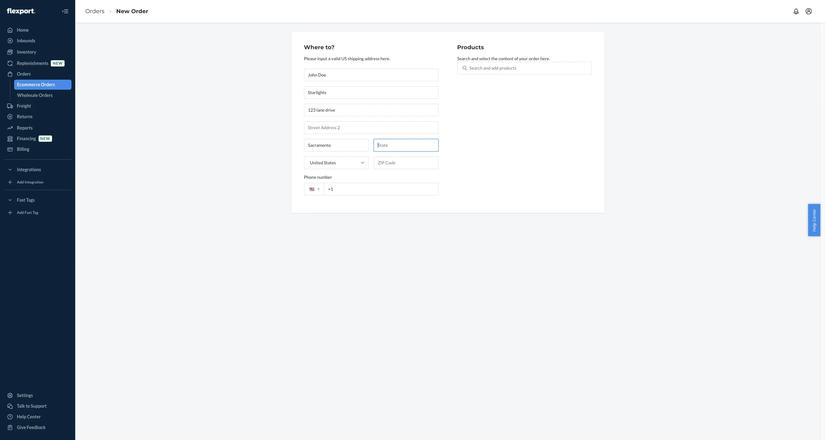 Task type: describe. For each thing, give the bounding box(es) containing it.
settings link
[[4, 391, 72, 401]]

replenishments
[[17, 61, 48, 66]]

integration
[[25, 180, 44, 185]]

inbounds
[[17, 38, 35, 43]]

wholesale
[[17, 93, 38, 98]]

feedback
[[27, 425, 46, 430]]

valid
[[332, 56, 341, 61]]

billing
[[17, 147, 29, 152]]

wholesale orders
[[17, 93, 53, 98]]

support
[[31, 404, 47, 409]]

returns
[[17, 114, 33, 119]]

add integration
[[17, 180, 44, 185]]

help inside button
[[812, 223, 818, 232]]

search and select the content of your order here.
[[458, 56, 551, 61]]

1 horizontal spatial orders link
[[85, 8, 105, 15]]

search for search and add products
[[470, 65, 483, 71]]

to
[[26, 404, 30, 409]]

freight link
[[4, 101, 72, 111]]

fast tags
[[17, 197, 35, 203]]

City text field
[[304, 139, 369, 152]]

center inside 'link'
[[27, 414, 41, 420]]

and for add
[[484, 65, 491, 71]]

help center button
[[809, 204, 821, 236]]

and for select
[[472, 56, 479, 61]]

reports
[[17, 125, 33, 131]]

Street Address 2 text field
[[304, 121, 439, 134]]

shipping
[[348, 56, 364, 61]]

home
[[17, 27, 29, 33]]

search and add products
[[470, 65, 517, 71]]

phone number
[[304, 174, 332, 180]]

your
[[520, 56, 528, 61]]

flexport logo image
[[7, 8, 35, 14]]

the
[[492, 56, 498, 61]]

close navigation image
[[62, 8, 69, 15]]

talk
[[17, 404, 25, 409]]

ZIP Code text field
[[374, 157, 439, 169]]

First & Last Name text field
[[304, 69, 439, 81]]

add for add integration
[[17, 180, 24, 185]]

phone
[[304, 174, 317, 180]]

of
[[515, 56, 519, 61]]

united states: + 1 image
[[318, 189, 320, 190]]

a
[[329, 56, 331, 61]]

billing link
[[4, 144, 72, 154]]

returns link
[[4, 112, 72, 122]]

State text field
[[374, 139, 439, 152]]

help center link
[[4, 412, 72, 422]]

new for financing
[[40, 136, 50, 141]]

input
[[318, 56, 328, 61]]

add for add fast tag
[[17, 210, 24, 215]]

wholesale orders link
[[14, 90, 72, 100]]

give feedback
[[17, 425, 46, 430]]

select
[[480, 56, 491, 61]]

orders inside breadcrumbs navigation
[[85, 8, 105, 15]]

integrations button
[[4, 165, 72, 175]]

new order
[[116, 8, 148, 15]]



Task type: vqa. For each thing, say whether or not it's contained in the screenshot.
process
no



Task type: locate. For each thing, give the bounding box(es) containing it.
fast inside dropdown button
[[17, 197, 25, 203]]

add fast tag
[[17, 210, 38, 215]]

orders down ecommerce orders link
[[39, 93, 53, 98]]

0 vertical spatial and
[[472, 56, 479, 61]]

united
[[310, 160, 323, 165]]

add
[[17, 180, 24, 185], [17, 210, 24, 215]]

please
[[304, 56, 317, 61]]

new down reports 'link'
[[40, 136, 50, 141]]

settings
[[17, 393, 33, 398]]

new order link
[[116, 8, 148, 15]]

inbounds link
[[4, 36, 72, 46]]

inventory link
[[4, 47, 72, 57]]

orders link up ecommerce orders
[[4, 69, 72, 79]]

inventory
[[17, 49, 36, 55]]

fast
[[17, 197, 25, 203], [25, 210, 32, 215]]

order
[[131, 8, 148, 15]]

0 vertical spatial add
[[17, 180, 24, 185]]

where
[[304, 44, 324, 51]]

tags
[[26, 197, 35, 203]]

0 horizontal spatial and
[[472, 56, 479, 61]]

add integration link
[[4, 177, 72, 187]]

order
[[529, 56, 540, 61]]

1 vertical spatial orders link
[[4, 69, 72, 79]]

orders link
[[85, 8, 105, 15], [4, 69, 72, 79]]

orders left new
[[85, 8, 105, 15]]

ecommerce orders link
[[14, 80, 72, 90]]

help
[[812, 223, 818, 232], [17, 414, 26, 420]]

1 here. from the left
[[381, 56, 391, 61]]

fast left tags
[[17, 197, 25, 203]]

center
[[812, 209, 818, 222], [27, 414, 41, 420]]

help center inside 'help center' 'link'
[[17, 414, 41, 420]]

breadcrumbs navigation
[[80, 2, 153, 21]]

1 vertical spatial fast
[[25, 210, 32, 215]]

1 horizontal spatial new
[[53, 61, 63, 66]]

Street Address text field
[[304, 104, 439, 116]]

1 (702) 123-4567 telephone field
[[304, 183, 439, 195]]

1 vertical spatial search
[[470, 65, 483, 71]]

add left integration at the top of the page
[[17, 180, 24, 185]]

please input a valid us shipping address here.
[[304, 56, 391, 61]]

new
[[53, 61, 63, 66], [40, 136, 50, 141]]

fast tags button
[[4, 195, 72, 205]]

search
[[458, 56, 471, 61], [470, 65, 483, 71]]

give
[[17, 425, 26, 430]]

1 vertical spatial and
[[484, 65, 491, 71]]

0 horizontal spatial help center
[[17, 414, 41, 420]]

to?
[[326, 44, 335, 51]]

0 horizontal spatial here.
[[381, 56, 391, 61]]

orders
[[85, 8, 105, 15], [17, 71, 31, 77], [41, 82, 55, 87], [39, 93, 53, 98]]

1 vertical spatial help center
[[17, 414, 41, 420]]

1 vertical spatial new
[[40, 136, 50, 141]]

help inside 'link'
[[17, 414, 26, 420]]

and left "select"
[[472, 56, 479, 61]]

new for replenishments
[[53, 61, 63, 66]]

add fast tag link
[[4, 208, 72, 218]]

financing
[[17, 136, 36, 141]]

states
[[324, 160, 336, 165]]

1 horizontal spatial here.
[[541, 56, 551, 61]]

here. right address
[[381, 56, 391, 61]]

orders up wholesale orders link
[[41, 82, 55, 87]]

0 vertical spatial help center
[[812, 209, 818, 232]]

0 horizontal spatial orders link
[[4, 69, 72, 79]]

united states
[[310, 160, 336, 165]]

fast inside the add fast tag link
[[25, 210, 32, 215]]

1 add from the top
[[17, 180, 24, 185]]

new
[[116, 8, 130, 15]]

where to?
[[304, 44, 335, 51]]

search for search and select the content of your order here.
[[458, 56, 471, 61]]

0 horizontal spatial center
[[27, 414, 41, 420]]

and left add
[[484, 65, 491, 71]]

search image
[[463, 66, 467, 70]]

0 vertical spatial center
[[812, 209, 818, 222]]

1 horizontal spatial help center
[[812, 209, 818, 232]]

0 vertical spatial search
[[458, 56, 471, 61]]

open notifications image
[[793, 8, 801, 15]]

here.
[[381, 56, 391, 61], [541, 56, 551, 61]]

open account menu image
[[806, 8, 813, 15]]

0 horizontal spatial new
[[40, 136, 50, 141]]

Company name text field
[[304, 86, 439, 99]]

add down fast tags
[[17, 210, 24, 215]]

search right search image
[[470, 65, 483, 71]]

1 horizontal spatial and
[[484, 65, 491, 71]]

1 vertical spatial center
[[27, 414, 41, 420]]

help center
[[812, 209, 818, 232], [17, 414, 41, 420]]

2 here. from the left
[[541, 56, 551, 61]]

help center inside help center button
[[812, 209, 818, 232]]

and
[[472, 56, 479, 61], [484, 65, 491, 71]]

orders link left new
[[85, 8, 105, 15]]

talk to support button
[[4, 401, 72, 411]]

new down inventory link
[[53, 61, 63, 66]]

ecommerce
[[17, 82, 40, 87]]

talk to support
[[17, 404, 47, 409]]

1 horizontal spatial center
[[812, 209, 818, 222]]

0 vertical spatial help
[[812, 223, 818, 232]]

products
[[458, 44, 484, 51]]

home link
[[4, 25, 72, 35]]

0 vertical spatial new
[[53, 61, 63, 66]]

orders up ecommerce
[[17, 71, 31, 77]]

products
[[500, 65, 517, 71]]

integrations
[[17, 167, 41, 172]]

ecommerce orders
[[17, 82, 55, 87]]

2 add from the top
[[17, 210, 24, 215]]

1 horizontal spatial help
[[812, 223, 818, 232]]

0 vertical spatial orders link
[[85, 8, 105, 15]]

us
[[342, 56, 347, 61]]

center inside button
[[812, 209, 818, 222]]

give feedback button
[[4, 423, 72, 433]]

1 vertical spatial add
[[17, 210, 24, 215]]

1 vertical spatial help
[[17, 414, 26, 420]]

0 horizontal spatial help
[[17, 414, 26, 420]]

reports link
[[4, 123, 72, 133]]

here. right order
[[541, 56, 551, 61]]

address
[[365, 56, 380, 61]]

number
[[317, 174, 332, 180]]

search up search image
[[458, 56, 471, 61]]

content
[[499, 56, 514, 61]]

0 vertical spatial fast
[[17, 197, 25, 203]]

add
[[492, 65, 499, 71]]

freight
[[17, 103, 31, 109]]

tag
[[33, 210, 38, 215]]

fast left tag
[[25, 210, 32, 215]]



